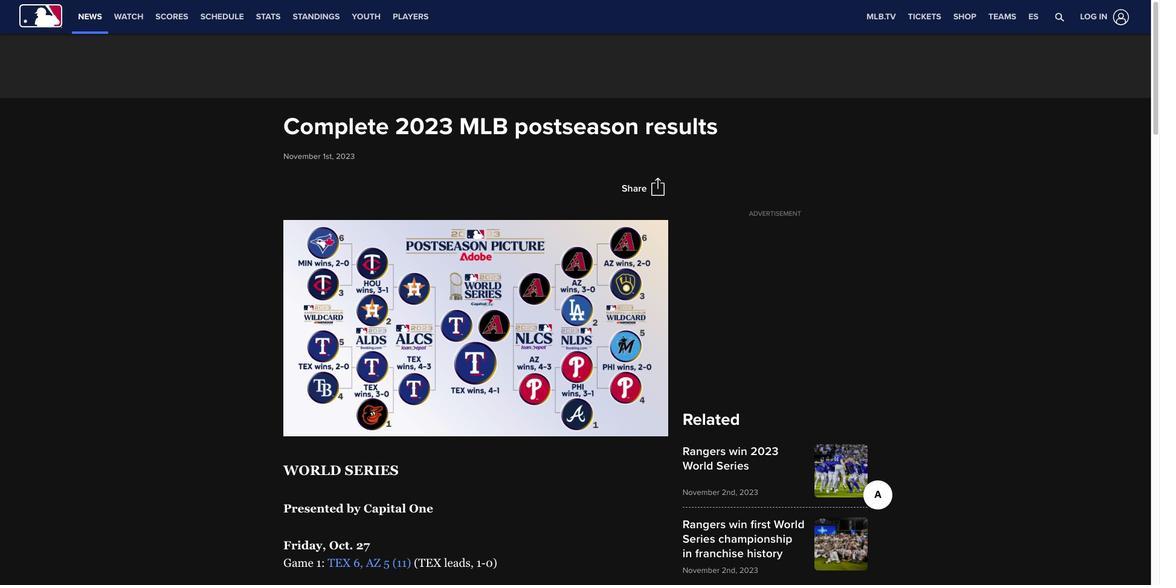Task type: locate. For each thing, give the bounding box(es) containing it.
november down franchise
[[683, 566, 720, 575]]

teams
[[989, 11, 1017, 22]]

world for rangers win first world series championship in franchise history november 2nd, 2023
[[774, 517, 805, 532]]

series inside rangers win first world series championship in franchise history november 2nd, 2023
[[683, 532, 716, 546]]

6,
[[354, 556, 363, 569]]

rangers up franchise
[[683, 517, 726, 532]]

oct.
[[329, 539, 353, 552]]

game
[[284, 556, 314, 569]]

rangers for rangers win first world series championship in franchise history november 2nd, 2023
[[683, 517, 726, 532]]

2nd, down rangers win 2023 world series
[[722, 488, 738, 497]]

rangers win 2023 world series
[[683, 444, 779, 473]]

in right log
[[1100, 11, 1108, 22]]

results
[[645, 112, 718, 141]]

2023 up first
[[740, 488, 759, 497]]

secondary navigation element
[[72, 0, 435, 34]]

0 vertical spatial 2nd,
[[722, 488, 738, 497]]

franchise
[[696, 546, 744, 561]]

1 vertical spatial series
[[683, 532, 716, 546]]

2023 left mlb
[[395, 112, 453, 141]]

world inside rangers win first world series championship in franchise history november 2nd, 2023
[[774, 517, 805, 532]]

1 horizontal spatial in
[[1100, 11, 1108, 22]]

5
[[384, 556, 390, 569]]

youth link
[[346, 0, 387, 34]]

news link
[[72, 0, 108, 31]]

world inside rangers win 2023 world series
[[683, 459, 714, 473]]

world up november 2nd, 2023
[[683, 459, 714, 473]]

rangers win 2023 world series element
[[683, 444, 868, 497]]

world
[[683, 459, 714, 473], [774, 517, 805, 532]]

series up november 2nd, 2023
[[717, 459, 750, 473]]

2 2nd, from the top
[[722, 566, 738, 575]]

first
[[751, 517, 771, 532]]

news
[[78, 11, 102, 22]]

1 vertical spatial win
[[729, 517, 748, 532]]

2023
[[395, 112, 453, 141], [336, 152, 355, 161], [751, 444, 779, 459], [740, 488, 759, 497], [740, 566, 759, 575]]

win inside rangers win 2023 world series
[[729, 444, 748, 459]]

2023 for november 1st, 2023
[[336, 152, 355, 161]]

rangers
[[683, 444, 726, 459], [683, 517, 726, 532]]

1st,
[[323, 152, 334, 161]]

top navigation element
[[0, 0, 1152, 34]]

1 vertical spatial 2nd,
[[722, 566, 738, 575]]

november inside rangers win first world series championship in franchise history november 2nd, 2023
[[683, 566, 720, 575]]

log in
[[1081, 11, 1108, 22]]

rangers win first world series championship in franchise history element
[[683, 517, 868, 575]]

series
[[345, 462, 399, 478]]

0 vertical spatial rangers
[[683, 444, 726, 459]]

1 horizontal spatial series
[[717, 459, 750, 473]]

1 2nd, from the top
[[722, 488, 738, 497]]

in inside rangers win first world series championship in franchise history november 2nd, 2023
[[683, 546, 692, 561]]

mlb.tv link
[[861, 0, 902, 34]]

shop
[[954, 11, 977, 22]]

november for complete 2023 mlb postseason results
[[284, 152, 321, 161]]

win down related
[[729, 444, 748, 459]]

0 horizontal spatial series
[[683, 532, 716, 546]]

es
[[1029, 11, 1039, 22]]

stats link
[[250, 0, 287, 34]]

2 vertical spatial november
[[683, 566, 720, 575]]

2023 for november 2nd, 2023
[[740, 488, 759, 497]]

rangers for rangers win 2023 world series
[[683, 444, 726, 459]]

november inside rangers win 2023 world series element
[[683, 488, 720, 497]]

players link
[[387, 0, 435, 34]]

1-
[[477, 556, 486, 569]]

championship
[[719, 532, 793, 546]]

1 vertical spatial in
[[683, 546, 692, 561]]

related
[[683, 410, 740, 430]]

1 rangers from the top
[[683, 444, 726, 459]]

2023 inside rangers win 2023 world series
[[751, 444, 779, 459]]

1 vertical spatial november
[[683, 488, 720, 497]]

2nd,
[[722, 488, 738, 497], [722, 566, 738, 575]]

in left franchise
[[683, 546, 692, 561]]

november
[[284, 152, 321, 161], [683, 488, 720, 497], [683, 566, 720, 575]]

1 horizontal spatial world
[[774, 517, 805, 532]]

schedule
[[200, 11, 244, 22]]

watch link
[[108, 0, 150, 34]]

series down november 2nd, 2023
[[683, 532, 716, 546]]

schedule link
[[194, 0, 250, 34]]

mlb
[[459, 112, 508, 141]]

0 vertical spatial november
[[284, 152, 321, 161]]

in
[[1100, 11, 1108, 22], [683, 546, 692, 561]]

search image
[[1055, 12, 1065, 22]]

win
[[729, 444, 748, 459], [729, 517, 748, 532]]

series for rangers win first world series championship in franchise history november 2nd, 2023
[[683, 532, 716, 546]]

series
[[717, 459, 750, 473], [683, 532, 716, 546]]

0 vertical spatial world
[[683, 459, 714, 473]]

0 horizontal spatial world
[[683, 459, 714, 473]]

win left first
[[729, 517, 748, 532]]

1 win from the top
[[729, 444, 748, 459]]

2 rangers from the top
[[683, 517, 726, 532]]

rangers inside rangers win 2023 world series
[[683, 444, 726, 459]]

youth
[[352, 11, 381, 22]]

friday,
[[284, 539, 326, 552]]

standings link
[[287, 0, 346, 34]]

players
[[393, 11, 429, 22]]

in inside popup button
[[1100, 11, 1108, 22]]

0 vertical spatial series
[[717, 459, 750, 473]]

0 horizontal spatial in
[[683, 546, 692, 561]]

share button
[[622, 182, 647, 194]]

0 vertical spatial win
[[729, 444, 748, 459]]

1 vertical spatial world
[[774, 517, 805, 532]]

2 win from the top
[[729, 517, 748, 532]]

november 1st, 2023
[[284, 152, 355, 161]]

series inside rangers win 2023 world series
[[717, 459, 750, 473]]

tickets link
[[902, 0, 948, 34]]

watch
[[114, 11, 143, 22]]

0 vertical spatial in
[[1100, 11, 1108, 22]]

win inside rangers win first world series championship in franchise history november 2nd, 2023
[[729, 517, 748, 532]]

series for rangers win 2023 world series
[[717, 459, 750, 473]]

tertiary navigation element
[[861, 0, 1045, 34]]

world right first
[[774, 517, 805, 532]]

rangers inside rangers win first world series championship in franchise history november 2nd, 2023
[[683, 517, 726, 532]]

rangers down related
[[683, 444, 726, 459]]

2023 down the history
[[740, 566, 759, 575]]

2023 up november 2nd, 2023
[[751, 444, 779, 459]]

27
[[356, 539, 370, 552]]

1 vertical spatial rangers
[[683, 517, 726, 532]]

2023 right 1st,
[[336, 152, 355, 161]]

capital
[[364, 502, 406, 515]]

by
[[347, 502, 361, 515]]

november down rangers win 2023 world series
[[683, 488, 720, 497]]

november left 1st,
[[284, 152, 321, 161]]

share image
[[649, 178, 667, 196]]

win for first
[[729, 517, 748, 532]]

2nd, down franchise
[[722, 566, 738, 575]]

win for 2023
[[729, 444, 748, 459]]



Task type: vqa. For each thing, say whether or not it's contained in the screenshot.
in in the Rangers win first World Series championship in franchise history November 2nd, 2023
yes



Task type: describe. For each thing, give the bounding box(es) containing it.
log
[[1081, 11, 1097, 22]]

world
[[284, 462, 341, 478]]

shop link
[[948, 0, 983, 34]]

2nd, inside rangers win first world series championship in franchise history november 2nd, 2023
[[722, 566, 738, 575]]

leads,
[[444, 556, 474, 569]]

2023 for rangers win 2023 world series
[[751, 444, 779, 459]]

(tex
[[414, 556, 441, 569]]

one
[[409, 502, 433, 515]]

world for rangers win 2023 world series
[[683, 459, 714, 473]]

scores
[[156, 11, 188, 22]]

stats
[[256, 11, 281, 22]]

0)
[[486, 556, 497, 569]]

friday, oct. 27 game 1: tex 6, az 5 (11) (tex leads, 1-0)
[[284, 539, 497, 569]]

tex 6, az 5 (11) link
[[328, 556, 411, 569]]

complete 2023 mlb postseason results
[[284, 112, 718, 141]]

es link
[[1023, 0, 1045, 34]]

postseason
[[515, 112, 639, 141]]

tickets
[[908, 11, 942, 22]]

complete
[[284, 112, 389, 141]]

2nd, inside rangers win 2023 world series element
[[722, 488, 738, 497]]

standings
[[293, 11, 340, 22]]

tex
[[328, 556, 351, 569]]

az
[[366, 556, 381, 569]]

mlb.tv
[[867, 11, 896, 22]]

world series
[[284, 462, 399, 478]]

presented
[[284, 502, 344, 515]]

2023 inside rangers win first world series championship in franchise history november 2nd, 2023
[[740, 566, 759, 575]]

november for rangers win 2023 world series
[[683, 488, 720, 497]]

rangers win first world series championship in franchise history november 2nd, 2023
[[683, 517, 805, 575]]

(11)
[[393, 556, 411, 569]]

share
[[622, 182, 647, 194]]

scores link
[[150, 0, 194, 34]]

1:
[[316, 556, 325, 569]]

presented by capital one
[[284, 502, 433, 515]]

teams link
[[983, 0, 1023, 34]]

history
[[747, 546, 783, 561]]

november 2nd, 2023
[[683, 488, 759, 497]]

log in button
[[1073, 6, 1132, 28]]



